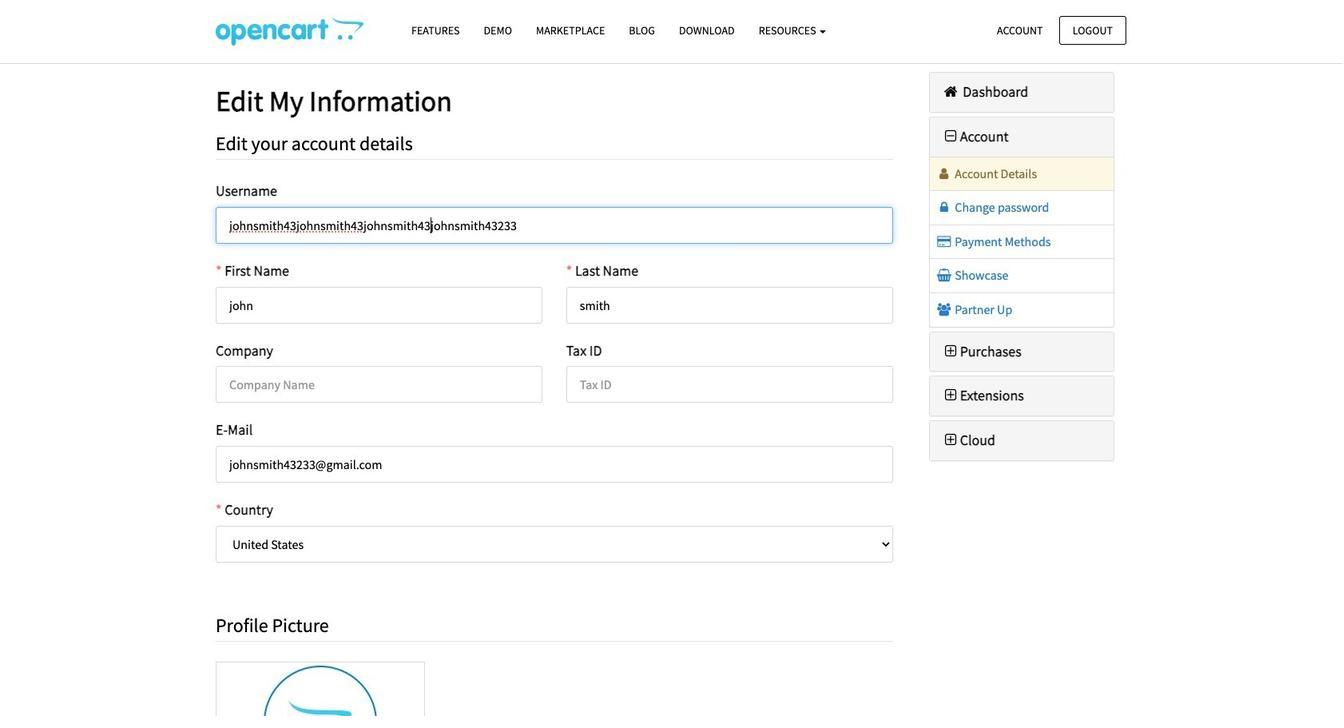 Task type: vqa. For each thing, say whether or not it's contained in the screenshot.
the home image
yes



Task type: locate. For each thing, give the bounding box(es) containing it.
shopping basket image
[[936, 269, 953, 282]]

plus square o image
[[942, 344, 961, 359], [942, 389, 961, 403], [942, 433, 961, 448]]

3 plus square o image from the top
[[942, 433, 961, 448]]

1 plus square o image from the top
[[942, 344, 961, 359]]

1 vertical spatial plus square o image
[[942, 389, 961, 403]]

minus square o image
[[942, 129, 961, 144]]

2 vertical spatial plus square o image
[[942, 433, 961, 448]]

0 vertical spatial plus square o image
[[942, 344, 961, 359]]

user image
[[936, 167, 953, 180]]

First Name text field
[[216, 287, 543, 323]]

Company Name text field
[[216, 366, 543, 403]]

Username text field
[[216, 207, 893, 244]]

lock image
[[936, 201, 953, 214]]



Task type: describe. For each thing, give the bounding box(es) containing it.
users image
[[936, 303, 953, 316]]

credit card image
[[936, 235, 953, 248]]

Tax ID text field
[[567, 366, 893, 403]]

Last Name text field
[[567, 287, 893, 323]]

E-Mail text field
[[216, 446, 893, 483]]

home image
[[942, 85, 961, 99]]

account edit image
[[216, 17, 364, 46]]

2 plus square o image from the top
[[942, 389, 961, 403]]



